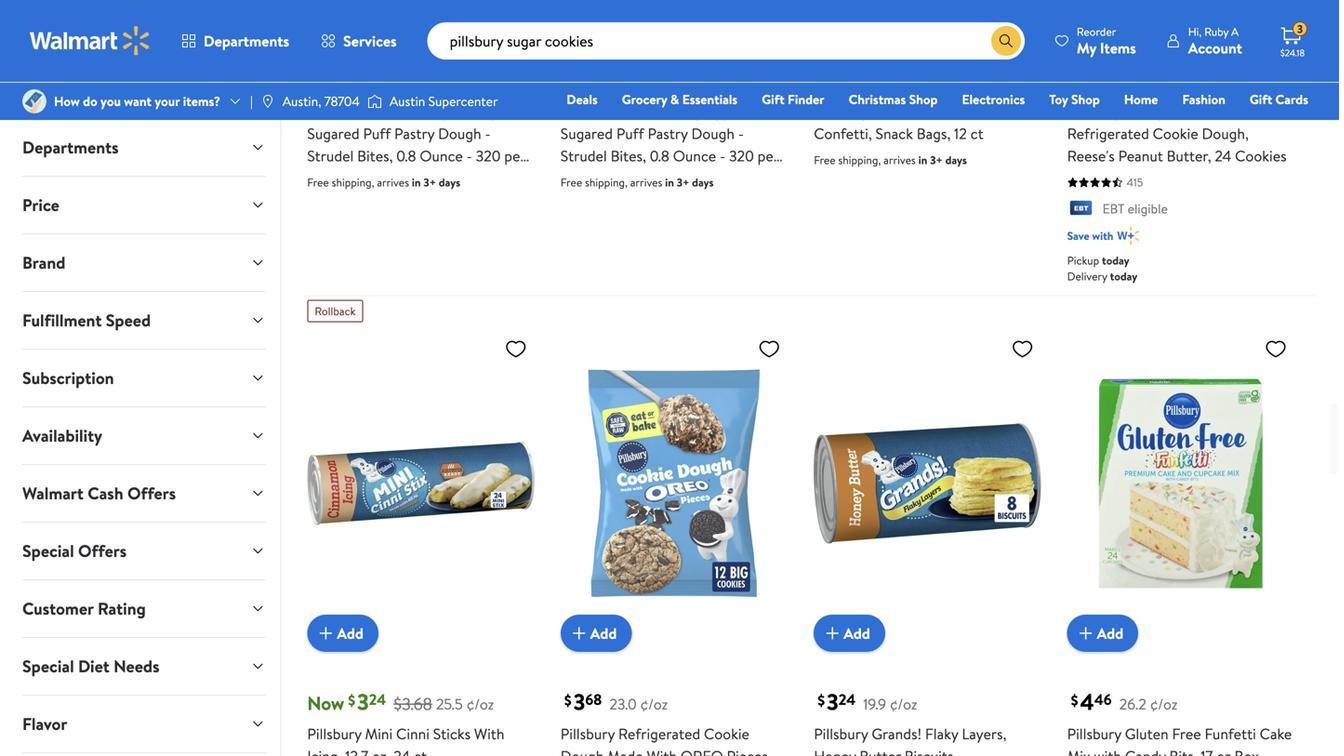 Task type: describe. For each thing, give the bounding box(es) containing it.
austin
[[390, 92, 425, 110]]

special for special offers
[[22, 540, 74, 563]]

special for special diet needs
[[22, 655, 74, 678]]

gift finder link
[[754, 89, 833, 109]]

gift cards link
[[1242, 89, 1317, 109]]

cookies,
[[977, 101, 1032, 121]]

walmart+
[[1254, 116, 1309, 134]]

special offers button
[[7, 523, 280, 580]]

grocery & essentials
[[622, 90, 738, 108]]

finder
[[788, 90, 825, 108]]

shipping, for general mills pillsbury cherry- sugared puff pastry dough - strudel bites, 0.8 ounce - 320 per case.
[[332, 174, 374, 190]]

account
[[1189, 38, 1243, 58]]

¢/oz for $ 3 68 23.0 ¢/oz pillsbury ready to bake refrigerated cookie dough, reese's peanut butter, 24 cookies
[[1147, 71, 1175, 92]]

ready
[[1125, 101, 1165, 121]]

in for general mills pillsbury apple- sugared puff pastry dough - strudel bites, 0.8 ounce - 320 per case.
[[665, 174, 674, 190]]

icing,
[[307, 746, 342, 756]]

$ 3 68 23.0 ¢/oz pillsbury refrigerated cookie dough made with oreo pieces
[[561, 687, 772, 756]]

registry link
[[1086, 115, 1151, 135]]

strudel for general mills pillsbury cherry- sugared puff pastry dough - strudel bites, 0.8 ounce - 320 per case.
[[307, 146, 354, 166]]

78704
[[325, 92, 360, 110]]

24 inside $ 3 68 23.0 ¢/oz pillsbury ready to bake refrigerated cookie dough, reese's peanut butter, 24 cookies
[[1215, 146, 1232, 166]]

dough for apple-
[[692, 123, 735, 144]]

ruby
[[1205, 24, 1229, 40]]

pastry for cherry-
[[395, 123, 435, 144]]

items
[[1101, 38, 1137, 58]]

with inside $ 4 46 26.2 ¢/oz pillsbury gluten free funfetti cake mix with candy bits, 17 oz box
[[1095, 746, 1122, 756]]

deals link
[[559, 89, 606, 109]]

68 for $ 3 68 23.0 ¢/oz pillsbury refrigerated cookie dough made with oreo pieces
[[586, 689, 602, 710]]

mills for general mills pillsbury apple- sugared puff pastry dough - strudel bites, 0.8 ounce - 320 per case.
[[615, 101, 645, 121]]

you
[[101, 92, 121, 110]]

fulfillment speed tab
[[7, 292, 280, 349]]

christmas
[[849, 90, 906, 108]]

$ inside $ 3 24 19.9 ¢/oz pillsbury grands! flaky layers, honey butter biscuits
[[818, 690, 825, 711]]

butter
[[860, 746, 901, 756]]

price
[[22, 194, 59, 217]]

now
[[307, 690, 344, 716]]

3+ for general mills pillsbury apple- sugared puff pastry dough - strudel bites, 0.8 ounce - 320 per case.
[[677, 174, 690, 190]]

$ inside $ 3 68 23.0 ¢/oz pillsbury ready to bake refrigerated cookie dough, reese's peanut butter, 24 cookies
[[1071, 67, 1079, 88]]

dough inside $ 3 68 23.0 ¢/oz pillsbury refrigerated cookie dough made with oreo pieces
[[561, 746, 604, 756]]

25.5
[[436, 694, 463, 715]]

baked
[[934, 101, 973, 121]]

departments button
[[7, 119, 280, 176]]

departments tab
[[7, 119, 280, 176]]

$ 125 69 for general mills pillsbury cherry- sugared puff pastry dough - strudel bites, 0.8 ounce - 320 per case.
[[311, 64, 368, 95]]

24 inside $ 3 24 19.9 ¢/oz pillsbury grands! flaky layers, honey butter biscuits
[[839, 689, 856, 710]]

bites, for general mills pillsbury apple- sugared puff pastry dough - strudel bites, 0.8 ounce - 320 per case.
[[611, 146, 646, 166]]

23.0 for $ 3 68 23.0 ¢/oz pillsbury ready to bake refrigerated cookie dough, reese's peanut butter, 24 cookies
[[1117, 71, 1144, 92]]

austin supercenter
[[390, 92, 498, 110]]

add for pillsbury gluten free funfetti cake mix with candy bits, 17 oz box image
[[1097, 623, 1124, 644]]

hi, ruby a account
[[1189, 24, 1243, 58]]

cash
[[88, 482, 123, 505]]

diet
[[78, 655, 110, 678]]

sugared for general mills pillsbury apple- sugared puff pastry dough - strudel bites, 0.8 ounce - 320 per case.
[[561, 123, 613, 144]]

save with
[[1068, 228, 1114, 244]]

walmart
[[22, 482, 84, 505]]

4
[[1081, 687, 1095, 718]]

add to favorites list, pillsbury refrigerated cookie dough made with oreo pieces, 12 big cookies, 16 oz image
[[758, 337, 781, 361]]

shipping, inside pillsbury mini soft baked cookies, confetti, snack bags, 12 ct free shipping, arrives in 3+ days
[[839, 152, 881, 168]]

arrives inside pillsbury mini soft baked cookies, confetti, snack bags, 12 ct free shipping, arrives in 3+ days
[[884, 152, 916, 168]]

want
[[124, 92, 152, 110]]

dough,
[[1202, 123, 1249, 144]]

mini inside pillsbury mini soft baked cookies, confetti, snack bags, 12 ct free shipping, arrives in 3+ days
[[872, 101, 900, 121]]

3+ for general mills pillsbury cherry- sugared puff pastry dough - strudel bites, 0.8 ounce - 320 per case.
[[424, 174, 436, 190]]

add button for pillsbury refrigerated cookie dough made with oreo pieces, 12 big cookies, 16 oz image
[[561, 615, 632, 652]]

made
[[608, 746, 644, 756]]

$ 3 24 19.9 ¢/oz pillsbury grands! flaky layers, honey butter biscuits
[[814, 687, 1028, 756]]

3+ inside pillsbury mini soft baked cookies, confetti, snack bags, 12 ct free shipping, arrives in 3+ days
[[931, 152, 943, 168]]

customer
[[22, 597, 94, 621]]

¢/oz inside now $ 3 24 $3.68 25.5 ¢/oz pillsbury mini cinni sticks with icing, 12.7 oz, 24 ct
[[467, 694, 494, 715]]

per for general mills pillsbury apple- sugared puff pastry dough - strudel bites, 0.8 ounce - 320 per case.
[[758, 146, 779, 166]]

austin, 78704
[[283, 92, 360, 110]]

ct inside pillsbury mini soft baked cookies, confetti, snack bags, 12 ct free shipping, arrives in 3+ days
[[971, 123, 984, 144]]

24 down cinni
[[394, 746, 410, 756]]

ounce for cherry-
[[420, 146, 463, 166]]

in for general mills pillsbury cherry- sugared puff pastry dough - strudel bites, 0.8 ounce - 320 per case.
[[412, 174, 421, 190]]

brand tab
[[7, 234, 280, 291]]

price button
[[7, 177, 280, 234]]

with inside $ 3 68 23.0 ¢/oz pillsbury refrigerated cookie dough made with oreo pieces
[[647, 746, 677, 756]]

registry
[[1095, 116, 1142, 134]]

availability
[[22, 424, 102, 448]]

69 for general mills pillsbury apple- sugared puff pastry dough - strudel bites, 0.8 ounce - 320 per case.
[[606, 66, 622, 87]]

pillsbury refrigerated cookie dough made with oreo pieces, 12 big cookies, 16 oz image
[[561, 330, 788, 637]]

rollback
[[315, 304, 356, 319]]

how do you want your items?
[[54, 92, 221, 110]]

how
[[54, 92, 80, 110]]

customer rating button
[[7, 581, 280, 637]]

essentials
[[683, 90, 738, 108]]

pillsbury inside $ 3 68 23.0 ¢/oz pillsbury ready to bake refrigerated cookie dough, reese's peanut butter, 24 cookies
[[1068, 101, 1122, 121]]

¢/oz for $ 3 68 23.0 ¢/oz pillsbury refrigerated cookie dough made with oreo pieces
[[641, 694, 668, 715]]

walmart plus image
[[1118, 227, 1140, 245]]

pillsbury inside now $ 3 24 $3.68 25.5 ¢/oz pillsbury mini cinni sticks with icing, 12.7 oz, 24 ct
[[307, 724, 362, 744]]

snack
[[876, 123, 913, 144]]

 image for austin, 78704
[[260, 94, 275, 109]]

christmas shop link
[[841, 89, 947, 109]]

cookies
[[1236, 146, 1287, 166]]

fulfillment speed
[[22, 309, 151, 332]]

walmart+ link
[[1245, 115, 1317, 135]]

gift cards registry
[[1095, 90, 1309, 134]]

0.8 for cherry-
[[397, 146, 416, 166]]

3 for $ 3 68 23.0 ¢/oz pillsbury refrigerated cookie dough made with oreo pieces
[[574, 687, 586, 718]]

ebt image
[[1068, 201, 1096, 219]]

arrives for general mills pillsbury apple- sugared puff pastry dough - strudel bites, 0.8 ounce - 320 per case.
[[631, 174, 663, 190]]

fulfillment
[[22, 309, 102, 332]]

now $ 3 24 $3.68 25.5 ¢/oz pillsbury mini cinni sticks with icing, 12.7 oz, 24 ct
[[307, 687, 505, 756]]

availability button
[[7, 408, 280, 464]]

shop for christmas shop
[[910, 90, 938, 108]]

cookie inside $ 3 68 23.0 ¢/oz pillsbury refrigerated cookie dough made with oreo pieces
[[704, 724, 750, 744]]

&
[[671, 90, 680, 108]]

3 for $ 3 24 19.9 ¢/oz pillsbury grands! flaky layers, honey butter biscuits
[[827, 687, 839, 718]]

oz
[[1217, 746, 1232, 756]]

add for pillsbury mini cinni sticks with icing, 12.7 oz, 24 ct image
[[337, 623, 364, 644]]

one debit link
[[1158, 115, 1238, 135]]

layers,
[[962, 724, 1007, 744]]

bake
[[1186, 101, 1217, 121]]

general for general mills pillsbury apple- sugared puff pastry dough - strudel bites, 0.8 ounce - 320 per case.
[[561, 101, 612, 121]]

reese's
[[1068, 146, 1115, 166]]

$ 17 48
[[818, 64, 864, 95]]

add to favorites list, pillsbury mini cinni sticks with icing, 12.7 oz, 24 ct image
[[505, 337, 527, 361]]

pillsbury inside $ 4 46 26.2 ¢/oz pillsbury gluten free funfetti cake mix with candy bits, 17 oz box
[[1068, 724, 1122, 744]]

|
[[250, 92, 253, 110]]

today down walmart plus icon
[[1103, 253, 1130, 269]]

funfetti
[[1205, 724, 1257, 744]]

customer rating
[[22, 597, 146, 621]]

customer rating tab
[[7, 581, 280, 637]]

48
[[846, 66, 864, 87]]

toy
[[1050, 90, 1069, 108]]

toy shop
[[1050, 90, 1100, 108]]

one
[[1166, 116, 1194, 134]]

departments inside popup button
[[204, 31, 289, 51]]

departments button
[[166, 19, 305, 63]]

today right delivery
[[1111, 269, 1138, 284]]

electronics link
[[954, 89, 1034, 109]]

0 vertical spatial with
[[1093, 228, 1114, 244]]

bags,
[[917, 123, 951, 144]]

pastry for apple-
[[648, 123, 688, 144]]

mills for general mills pillsbury cherry- sugared puff pastry dough - strudel bites, 0.8 ounce - 320 per case.
[[362, 101, 391, 121]]

honey
[[814, 746, 856, 756]]

butter,
[[1167, 146, 1212, 166]]

Search search field
[[428, 22, 1025, 60]]

¢/oz for $ 4 46 26.2 ¢/oz pillsbury gluten free funfetti cake mix with candy bits, 17 oz box
[[1151, 694, 1178, 715]]

your
[[155, 92, 180, 110]]

12
[[955, 123, 967, 144]]

12.7
[[345, 746, 369, 756]]

flavor tab
[[7, 696, 280, 753]]

days for general mills pillsbury apple- sugared puff pastry dough - strudel bites, 0.8 ounce - 320 per case.
[[692, 174, 714, 190]]

¢/oz for $ 3 24 19.9 ¢/oz pillsbury grands! flaky layers, honey butter biscuits
[[890, 694, 918, 715]]

days for general mills pillsbury cherry- sugared puff pastry dough - strudel bites, 0.8 ounce - 320 per case.
[[439, 174, 461, 190]]

shipping, for general mills pillsbury apple- sugared puff pastry dough - strudel bites, 0.8 ounce - 320 per case.
[[585, 174, 628, 190]]

items?
[[183, 92, 221, 110]]

case. for general mills pillsbury apple- sugared puff pastry dough - strudel bites, 0.8 ounce - 320 per case.
[[561, 168, 592, 188]]

1 horizontal spatial add to cart image
[[822, 0, 844, 22]]

subscription tab
[[7, 350, 280, 407]]

add for pillsbury grands! flaky layers, honey butter biscuits, refrigerated biscuit dough, 8 ct., 16.3 oz. image
[[844, 623, 871, 644]]

arrives for general mills pillsbury cherry- sugared puff pastry dough - strudel bites, 0.8 ounce - 320 per case.
[[377, 174, 409, 190]]

candy
[[1126, 746, 1166, 756]]



Task type: locate. For each thing, give the bounding box(es) containing it.
ounce inside general mills pillsbury apple- sugared puff pastry dough - strudel bites, 0.8 ounce - 320 per case.
[[673, 146, 717, 166]]

per inside general mills pillsbury apple- sugared puff pastry dough - strudel bites, 0.8 ounce - 320 per case.
[[758, 146, 779, 166]]

1 horizontal spatial ounce
[[673, 146, 717, 166]]

sugared inside general mills pillsbury cherry- sugared puff pastry dough - strudel bites, 0.8 ounce - 320 per case.
[[307, 123, 360, 144]]

1 vertical spatial with
[[1095, 746, 1122, 756]]

rating
[[98, 597, 146, 621]]

0 vertical spatial mini
[[872, 101, 900, 121]]

1 mills from the left
[[362, 101, 391, 121]]

$ inside now $ 3 24 $3.68 25.5 ¢/oz pillsbury mini cinni sticks with icing, 12.7 oz, 24 ct
[[348, 690, 356, 711]]

320 down the apple-
[[729, 146, 754, 166]]

2 horizontal spatial add to cart image
[[822, 622, 844, 645]]

days down cherry-
[[439, 174, 461, 190]]

offers inside tab
[[127, 482, 176, 505]]

1 horizontal spatial 23.0
[[1117, 71, 1144, 92]]

 image right |
[[260, 94, 275, 109]]

puff for cherry-
[[363, 123, 391, 144]]

bites, inside general mills pillsbury apple- sugared puff pastry dough - strudel bites, 0.8 ounce - 320 per case.
[[611, 146, 646, 166]]

with
[[474, 724, 505, 744], [647, 746, 677, 756]]

1 horizontal spatial departments
[[204, 31, 289, 51]]

0 horizontal spatial shop
[[910, 90, 938, 108]]

2 mills from the left
[[615, 101, 645, 121]]

3 inside $ 3 68 23.0 ¢/oz pillsbury refrigerated cookie dough made with oreo pieces
[[574, 687, 586, 718]]

gift for cards
[[1250, 90, 1273, 108]]

free down austin, 78704
[[307, 174, 329, 190]]

1 pastry from the left
[[395, 123, 435, 144]]

320 inside general mills pillsbury cherry- sugared puff pastry dough - strudel bites, 0.8 ounce - 320 per case.
[[476, 146, 501, 166]]

special
[[22, 540, 74, 563], [22, 655, 74, 678]]

mini
[[872, 101, 900, 121], [365, 724, 393, 744]]

1 sugared from the left
[[307, 123, 360, 144]]

0 horizontal spatial in
[[412, 174, 421, 190]]

68 inside $ 3 68 23.0 ¢/oz pillsbury refrigerated cookie dough made with oreo pieces
[[586, 689, 602, 710]]

pillsbury gluten free funfetti cake mix with candy bits, 17 oz box image
[[1068, 330, 1295, 637]]

$ 125 69
[[311, 64, 368, 95], [565, 64, 622, 95]]

special left "diet"
[[22, 655, 74, 678]]

ct right "12"
[[971, 123, 984, 144]]

1 horizontal spatial free shipping, arrives in 3+ days
[[561, 174, 714, 190]]

arrives down grocery
[[631, 174, 663, 190]]

ounce
[[420, 146, 463, 166], [673, 146, 717, 166]]

to
[[1168, 101, 1183, 121]]

days down the apple-
[[692, 174, 714, 190]]

2 special from the top
[[22, 655, 74, 678]]

with right mix
[[1095, 746, 1122, 756]]

shipping, down 78704 at the left top of page
[[332, 174, 374, 190]]

walmart image
[[30, 26, 151, 56]]

23.0 up ready
[[1117, 71, 1144, 92]]

pillsbury inside $ 3 68 23.0 ¢/oz pillsbury refrigerated cookie dough made with oreo pieces
[[561, 724, 615, 744]]

walmart cash offers tab
[[7, 465, 280, 522]]

2 per from the left
[[758, 146, 779, 166]]

0 horizontal spatial with
[[474, 724, 505, 744]]

1 puff from the left
[[363, 123, 391, 144]]

strudel inside general mills pillsbury cherry- sugared puff pastry dough - strudel bites, 0.8 ounce - 320 per case.
[[307, 146, 354, 166]]

1 vertical spatial offers
[[78, 540, 127, 563]]

cookie down to
[[1153, 123, 1199, 144]]

0 vertical spatial cookie
[[1153, 123, 1199, 144]]

ounce down austin supercenter
[[420, 146, 463, 166]]

1 horizontal spatial 125
[[574, 64, 606, 95]]

24 down 'dough,' at right
[[1215, 146, 1232, 166]]

strudel
[[307, 146, 354, 166], [561, 146, 607, 166]]

$ inside the $ 17 48
[[818, 67, 825, 88]]

1 $ 125 69 from the left
[[311, 64, 368, 95]]

1 horizontal spatial 320
[[729, 146, 754, 166]]

0 horizontal spatial free shipping, arrives in 3+ days
[[307, 174, 461, 190]]

1 vertical spatial special
[[22, 655, 74, 678]]

flaky
[[926, 724, 959, 744]]

125 for general mills pillsbury cherry- sugared puff pastry dough - strudel bites, 0.8 ounce - 320 per case.
[[320, 64, 352, 95]]

services
[[343, 31, 397, 51]]

pastry inside general mills pillsbury cherry- sugared puff pastry dough - strudel bites, 0.8 ounce - 320 per case.
[[395, 123, 435, 144]]

ounce down the apple-
[[673, 146, 717, 166]]

with inside now $ 3 24 $3.68 25.5 ¢/oz pillsbury mini cinni sticks with icing, 12.7 oz, 24 ct
[[474, 724, 505, 744]]

0 horizontal spatial case.
[[307, 168, 339, 188]]

dough for cherry-
[[438, 123, 482, 144]]

in
[[919, 152, 928, 168], [412, 174, 421, 190], [665, 174, 674, 190]]

add to cart image for 4
[[1075, 622, 1097, 645]]

1 horizontal spatial refrigerated
[[1068, 123, 1150, 144]]

1 shop from the left
[[910, 90, 938, 108]]

2 ounce from the left
[[673, 146, 717, 166]]

mini up 'oz,'
[[365, 724, 393, 744]]

0 horizontal spatial 0.8
[[397, 146, 416, 166]]

415
[[1127, 174, 1144, 190]]

flavor button
[[7, 696, 280, 753]]

0 horizontal spatial 3+
[[424, 174, 436, 190]]

1 vertical spatial refrigerated
[[619, 724, 701, 744]]

1 bites, from the left
[[357, 146, 393, 166]]

3+ down grocery & essentials link at the top of page
[[677, 174, 690, 190]]

Walmart Site-Wide search field
[[428, 22, 1025, 60]]

0 horizontal spatial shipping,
[[332, 174, 374, 190]]

with right save
[[1093, 228, 1114, 244]]

0.8 inside general mills pillsbury apple- sugared puff pastry dough - strudel bites, 0.8 ounce - 320 per case.
[[650, 146, 670, 166]]

69
[[352, 66, 368, 87], [606, 66, 622, 87]]

2 horizontal spatial dough
[[692, 123, 735, 144]]

reorder
[[1077, 24, 1117, 40]]

in down austin
[[412, 174, 421, 190]]

125
[[320, 64, 352, 95], [574, 64, 606, 95]]

0 horizontal spatial mini
[[365, 724, 393, 744]]

1 horizontal spatial 3+
[[677, 174, 690, 190]]

add for pillsbury refrigerated cookie dough made with oreo pieces, 12 big cookies, 16 oz image
[[591, 623, 617, 644]]

arrives down austin
[[377, 174, 409, 190]]

mills right 78704 at the left top of page
[[362, 101, 391, 121]]

case. down austin, 78704
[[307, 168, 339, 188]]

0 horizontal spatial $ 125 69
[[311, 64, 368, 95]]

69 up 78704 at the left top of page
[[352, 66, 368, 87]]

ebt
[[1103, 199, 1125, 218]]

23.0 inside $ 3 68 23.0 ¢/oz pillsbury ready to bake refrigerated cookie dough, reese's peanut butter, 24 cookies
[[1117, 71, 1144, 92]]

special down the walmart
[[22, 540, 74, 563]]

arrives down snack
[[884, 152, 916, 168]]

2 sugared from the left
[[561, 123, 613, 144]]

brand
[[22, 251, 66, 274]]

 image for how do you want your items?
[[22, 89, 47, 114]]

2 puff from the left
[[617, 123, 644, 144]]

17 left oz
[[1201, 746, 1214, 756]]

24 left $3.68
[[369, 689, 386, 710]]

125 for general mills pillsbury apple- sugared puff pastry dough - strudel bites, 0.8 ounce - 320 per case.
[[574, 64, 606, 95]]

with right sticks
[[474, 724, 505, 744]]

offers
[[127, 482, 176, 505], [78, 540, 127, 563]]

 image left how
[[22, 89, 47, 114]]

shipping, down deals link
[[585, 174, 628, 190]]

125 left grocery
[[574, 64, 606, 95]]

add to favorites list, pillsbury grands! flaky layers, honey butter biscuits, refrigerated biscuit dough, 8 ct., 16.3 oz. image
[[1012, 337, 1034, 361]]

per for general mills pillsbury cherry- sugared puff pastry dough - strudel bites, 0.8 ounce - 320 per case.
[[504, 146, 526, 166]]

1 horizontal spatial shop
[[1072, 90, 1100, 108]]

0 horizontal spatial dough
[[438, 123, 482, 144]]

cookie up oreo
[[704, 724, 750, 744]]

special diet needs
[[22, 655, 160, 678]]

general mills pillsbury cherry- sugared puff pastry dough - strudel bites, 0.8 ounce - 320 per case.
[[307, 101, 526, 188]]

departments up |
[[204, 31, 289, 51]]

24 left 19.9
[[839, 689, 856, 710]]

home
[[1125, 90, 1159, 108]]

1 special from the top
[[22, 540, 74, 563]]

days down "12"
[[946, 152, 967, 168]]

24
[[1215, 146, 1232, 166], [369, 689, 386, 710], [839, 689, 856, 710], [394, 746, 410, 756]]

0 vertical spatial 68
[[1092, 66, 1109, 87]]

1 horizontal spatial per
[[758, 146, 779, 166]]

case.
[[307, 168, 339, 188], [561, 168, 592, 188]]

0 horizontal spatial 23.0
[[610, 694, 637, 715]]

$ 125 69 for general mills pillsbury apple- sugared puff pastry dough - strudel bites, 0.8 ounce - 320 per case.
[[565, 64, 622, 95]]

0 horizontal spatial per
[[504, 146, 526, 166]]

free inside pillsbury mini soft baked cookies, confetti, snack bags, 12 ct free shipping, arrives in 3+ days
[[814, 152, 836, 168]]

17 right finder
[[827, 64, 846, 95]]

1 horizontal spatial ct
[[971, 123, 984, 144]]

0 horizontal spatial  image
[[22, 89, 47, 114]]

shop inside "link"
[[910, 90, 938, 108]]

320 inside general mills pillsbury apple- sugared puff pastry dough - strudel bites, 0.8 ounce - 320 per case.
[[729, 146, 754, 166]]

add button for pillsbury grands! flaky layers, honey butter biscuits, refrigerated biscuit dough, 8 ct., 16.3 oz. image
[[814, 615, 885, 652]]

1 horizontal spatial 69
[[606, 66, 622, 87]]

departments inside dropdown button
[[22, 136, 119, 159]]

dough down cherry-
[[438, 123, 482, 144]]

grocery & essentials link
[[614, 89, 746, 109]]

1 vertical spatial cookie
[[704, 724, 750, 744]]

days inside pillsbury mini soft baked cookies, confetti, snack bags, 12 ct free shipping, arrives in 3+ days
[[946, 152, 967, 168]]

refrigerated up reese's
[[1068, 123, 1150, 144]]

dough inside general mills pillsbury cherry- sugared puff pastry dough - strudel bites, 0.8 ounce - 320 per case.
[[438, 123, 482, 144]]

general down services popup button
[[307, 101, 358, 121]]

2 gift from the left
[[1250, 90, 1273, 108]]

2 0.8 from the left
[[650, 146, 670, 166]]

departments down how
[[22, 136, 119, 159]]

cinni
[[396, 724, 430, 744]]

2 horizontal spatial 3+
[[931, 152, 943, 168]]

free down deals
[[561, 174, 583, 190]]

free shipping, arrives in 3+ days for general mills pillsbury apple- sugared puff pastry dough - strudel bites, 0.8 ounce - 320 per case.
[[561, 174, 714, 190]]

2 69 from the left
[[606, 66, 622, 87]]

$ 125 69 down services popup button
[[311, 64, 368, 95]]

save
[[1068, 228, 1090, 244]]

pillsbury inside pillsbury mini soft baked cookies, confetti, snack bags, 12 ct free shipping, arrives in 3+ days
[[814, 101, 868, 121]]

2 horizontal spatial shipping,
[[839, 152, 881, 168]]

puff
[[363, 123, 391, 144], [617, 123, 644, 144]]

1 vertical spatial 23.0
[[610, 694, 637, 715]]

pillsbury grands! flaky layers, honey butter biscuits, refrigerated biscuit dough, 8 ct., 16.3 oz. image
[[814, 330, 1042, 637]]

shipping, down confetti,
[[839, 152, 881, 168]]

pillsbury inside general mills pillsbury cherry- sugared puff pastry dough - strudel bites, 0.8 ounce - 320 per case.
[[395, 101, 449, 121]]

refrigerated up the made
[[619, 724, 701, 744]]

2 $ 125 69 from the left
[[565, 64, 622, 95]]

3 inside $ 3 68 23.0 ¢/oz pillsbury ready to bake refrigerated cookie dough, reese's peanut butter, 24 cookies
[[1081, 64, 1092, 95]]

1 horizontal spatial $ 125 69
[[565, 64, 622, 95]]

0 vertical spatial 23.0
[[1117, 71, 1144, 92]]

gift for finder
[[762, 90, 785, 108]]

toy shop link
[[1041, 89, 1109, 109]]

0 horizontal spatial 17
[[827, 64, 846, 95]]

offers right cash
[[127, 482, 176, 505]]

1 0.8 from the left
[[397, 146, 416, 166]]

69 for general mills pillsbury cherry- sugared puff pastry dough - strudel bites, 0.8 ounce - 320 per case.
[[352, 66, 368, 87]]

soft
[[903, 101, 931, 121]]

bites, down austin
[[357, 146, 393, 166]]

1 horizontal spatial gift
[[1250, 90, 1273, 108]]

0 vertical spatial 17
[[827, 64, 846, 95]]

68 inside $ 3 68 23.0 ¢/oz pillsbury ready to bake refrigerated cookie dough, reese's peanut butter, 24 cookies
[[1092, 66, 1109, 87]]

0 vertical spatial special
[[22, 540, 74, 563]]

mix
[[1068, 746, 1091, 756]]

gift left finder
[[762, 90, 785, 108]]

2 horizontal spatial days
[[946, 152, 967, 168]]

box
[[1235, 746, 1260, 756]]

ounce for apple-
[[673, 146, 717, 166]]

bites, down grocery
[[611, 146, 646, 166]]

case. for general mills pillsbury cherry- sugared puff pastry dough - strudel bites, 0.8 ounce - 320 per case.
[[307, 168, 339, 188]]

$ 4 46 26.2 ¢/oz pillsbury gluten free funfetti cake mix with candy bits, 17 oz box
[[1068, 687, 1293, 756]]

1 horizontal spatial mini
[[872, 101, 900, 121]]

arrives
[[884, 152, 916, 168], [377, 174, 409, 190], [631, 174, 663, 190]]

add to cart image
[[822, 0, 844, 22], [568, 622, 591, 645], [1075, 622, 1097, 645]]

1 horizontal spatial sugared
[[561, 123, 613, 144]]

case. down deals
[[561, 168, 592, 188]]

pillsbury mini cinni sticks with icing, 12.7 oz, 24 ct image
[[307, 330, 535, 637]]

3 inside $ 3 24 19.9 ¢/oz pillsbury grands! flaky layers, honey butter biscuits
[[827, 687, 839, 718]]

pastry down &
[[648, 123, 688, 144]]

2 horizontal spatial add to cart image
[[1075, 622, 1097, 645]]

$ 125 69 left grocery
[[565, 64, 622, 95]]

1 vertical spatial mini
[[365, 724, 393, 744]]

mills inside general mills pillsbury cherry- sugared puff pastry dough - strudel bites, 0.8 ounce - 320 per case.
[[362, 101, 391, 121]]

1 vertical spatial 17
[[1201, 746, 1214, 756]]

3 inside now $ 3 24 $3.68 25.5 ¢/oz pillsbury mini cinni sticks with icing, 12.7 oz, 24 ct
[[357, 687, 369, 718]]

pickup
[[1068, 253, 1100, 269]]

per inside general mills pillsbury cherry- sugared puff pastry dough - strudel bites, 0.8 ounce - 320 per case.
[[504, 146, 526, 166]]

0 horizontal spatial departments
[[22, 136, 119, 159]]

1 general from the left
[[307, 101, 358, 121]]

strudel for general mills pillsbury apple- sugared puff pastry dough - strudel bites, 0.8 ounce - 320 per case.
[[561, 146, 607, 166]]

¢/oz inside $ 3 68 23.0 ¢/oz pillsbury refrigerated cookie dough made with oreo pieces
[[641, 694, 668, 715]]

puff down austin
[[363, 123, 391, 144]]

price tab
[[7, 177, 280, 234]]

case. inside general mills pillsbury apple- sugared puff pastry dough - strudel bites, 0.8 ounce - 320 per case.
[[561, 168, 592, 188]]

free shipping, arrives in 3+ days for general mills pillsbury cherry- sugared puff pastry dough - strudel bites, 0.8 ounce - 320 per case.
[[307, 174, 461, 190]]

sugared down deals
[[561, 123, 613, 144]]

19.9
[[864, 694, 887, 715]]

1 horizontal spatial general
[[561, 101, 612, 121]]

1 horizontal spatial puff
[[617, 123, 644, 144]]

reorder my items
[[1077, 24, 1137, 58]]

1 ounce from the left
[[420, 146, 463, 166]]

2 free shipping, arrives in 3+ days from the left
[[561, 174, 714, 190]]

¢/oz inside $ 3 68 23.0 ¢/oz pillsbury ready to bake refrigerated cookie dough, reese's peanut butter, 24 cookies
[[1147, 71, 1175, 92]]

1 horizontal spatial pastry
[[648, 123, 688, 144]]

dough inside general mills pillsbury apple- sugared puff pastry dough - strudel bites, 0.8 ounce - 320 per case.
[[692, 123, 735, 144]]

23.0 inside $ 3 68 23.0 ¢/oz pillsbury refrigerated cookie dough made with oreo pieces
[[610, 694, 637, 715]]

0 horizontal spatial ounce
[[420, 146, 463, 166]]

strudel down austin, 78704
[[307, 146, 354, 166]]

0 horizontal spatial gift
[[762, 90, 785, 108]]

puff inside general mills pillsbury cherry- sugared puff pastry dough - strudel bites, 0.8 ounce - 320 per case.
[[363, 123, 391, 144]]

in down bags,
[[919, 152, 928, 168]]

1 horizontal spatial in
[[665, 174, 674, 190]]

0 vertical spatial ct
[[971, 123, 984, 144]]

¢/oz
[[1147, 71, 1175, 92], [467, 694, 494, 715], [641, 694, 668, 715], [890, 694, 918, 715], [1151, 694, 1178, 715]]

mills left &
[[615, 101, 645, 121]]

with
[[1093, 228, 1114, 244], [1095, 746, 1122, 756]]

dough
[[438, 123, 482, 144], [692, 123, 735, 144], [561, 746, 604, 756]]

dough down the apple-
[[692, 123, 735, 144]]

2 125 from the left
[[574, 64, 606, 95]]

0 horizontal spatial strudel
[[307, 146, 354, 166]]

austin,
[[283, 92, 321, 110]]

sugared for general mills pillsbury cherry- sugared puff pastry dough - strudel bites, 0.8 ounce - 320 per case.
[[307, 123, 360, 144]]

pillsbury mini soft baked cookies, confetti, snack bags, 12 ct free shipping, arrives in 3+ days
[[814, 101, 1032, 168]]

sticks
[[433, 724, 471, 744]]

add to cart image for pillsbury mini cinni sticks with icing, 12.7 oz, 24 ct image
[[315, 622, 337, 645]]

0 horizontal spatial sugared
[[307, 123, 360, 144]]

2 pastry from the left
[[648, 123, 688, 144]]

68
[[1092, 66, 1109, 87], [586, 689, 602, 710]]

0 horizontal spatial refrigerated
[[619, 724, 701, 744]]

special offers tab
[[7, 523, 280, 580]]

0 horizontal spatial 68
[[586, 689, 602, 710]]

¢/oz up to
[[1147, 71, 1175, 92]]

bites,
[[357, 146, 393, 166], [611, 146, 646, 166]]

0.8 down grocery
[[650, 146, 670, 166]]

0 horizontal spatial general
[[307, 101, 358, 121]]

with right the made
[[647, 746, 677, 756]]

strudel inside general mills pillsbury apple- sugared puff pastry dough - strudel bites, 0.8 ounce - 320 per case.
[[561, 146, 607, 166]]

23.0 up the made
[[610, 694, 637, 715]]

2 shop from the left
[[1072, 90, 1100, 108]]

320 for apple-
[[729, 146, 754, 166]]

gift inside 'gift cards registry'
[[1250, 90, 1273, 108]]

fulfillment speed button
[[7, 292, 280, 349]]

offers down cash
[[78, 540, 127, 563]]

special diet needs tab
[[7, 638, 280, 695]]

in inside pillsbury mini soft baked cookies, confetti, snack bags, 12 ct free shipping, arrives in 3+ days
[[919, 152, 928, 168]]

general left grocery
[[561, 101, 612, 121]]

3+ down bags,
[[931, 152, 943, 168]]

1 horizontal spatial dough
[[561, 746, 604, 756]]

69 up deals link
[[606, 66, 622, 87]]

¢/oz right 26.2
[[1151, 694, 1178, 715]]

add to cart image for 3
[[568, 622, 591, 645]]

17 inside $ 4 46 26.2 ¢/oz pillsbury gluten free funfetti cake mix with candy bits, 17 oz box
[[1201, 746, 1214, 756]]

1 gift from the left
[[762, 90, 785, 108]]

bites, for general mills pillsbury cherry- sugared puff pastry dough - strudel bites, 0.8 ounce - 320 per case.
[[357, 146, 393, 166]]

needs
[[114, 655, 160, 678]]

mills inside general mills pillsbury apple- sugared puff pastry dough - strudel bites, 0.8 ounce - 320 per case.
[[615, 101, 645, 121]]

3 for $ 3 68 23.0 ¢/oz pillsbury ready to bake refrigerated cookie dough, reese's peanut butter, 24 cookies
[[1081, 64, 1092, 95]]

125 down services popup button
[[320, 64, 352, 95]]

apple-
[[706, 101, 749, 121]]

1 vertical spatial 68
[[586, 689, 602, 710]]

0 horizontal spatial add to cart image
[[315, 622, 337, 645]]

ebt eligible
[[1103, 199, 1168, 218]]

refrigerated inside $ 3 68 23.0 ¢/oz pillsbury refrigerated cookie dough made with oreo pieces
[[619, 724, 701, 744]]

free shipping, arrives in 3+ days down austin
[[307, 174, 461, 190]]

1 horizontal spatial  image
[[260, 94, 275, 109]]

1 horizontal spatial cookie
[[1153, 123, 1199, 144]]

a
[[1232, 24, 1239, 40]]

1 horizontal spatial bites,
[[611, 146, 646, 166]]

pillsbury inside general mills pillsbury apple- sugared puff pastry dough - strudel bites, 0.8 ounce - 320 per case.
[[648, 101, 702, 121]]

0 horizontal spatial ct
[[414, 746, 427, 756]]

refrigerated inside $ 3 68 23.0 ¢/oz pillsbury ready to bake refrigerated cookie dough, reese's peanut butter, 24 cookies
[[1068, 123, 1150, 144]]

1 horizontal spatial 0.8
[[650, 146, 670, 166]]

$ inside $ 4 46 26.2 ¢/oz pillsbury gluten free funfetti cake mix with candy bits, 17 oz box
[[1071, 690, 1079, 711]]

1 free shipping, arrives in 3+ days from the left
[[307, 174, 461, 190]]

0 horizontal spatial 125
[[320, 64, 352, 95]]

1 vertical spatial departments
[[22, 136, 119, 159]]

2 strudel from the left
[[561, 146, 607, 166]]

2 horizontal spatial arrives
[[884, 152, 916, 168]]

eligible
[[1128, 199, 1168, 218]]

add to cart image for pillsbury grands! flaky layers, honey butter biscuits, refrigerated biscuit dough, 8 ct., 16.3 oz. image
[[822, 622, 844, 645]]

0 vertical spatial departments
[[204, 31, 289, 51]]

1 125 from the left
[[320, 64, 352, 95]]

1 horizontal spatial case.
[[561, 168, 592, 188]]

sugared inside general mills pillsbury apple- sugared puff pastry dough - strudel bites, 0.8 ounce - 320 per case.
[[561, 123, 613, 144]]

cookie inside $ 3 68 23.0 ¢/oz pillsbury ready to bake refrigerated cookie dough, reese's peanut butter, 24 cookies
[[1153, 123, 1199, 144]]

in down &
[[665, 174, 674, 190]]

puff inside general mills pillsbury apple- sugared puff pastry dough - strudel bites, 0.8 ounce - 320 per case.
[[617, 123, 644, 144]]

add button for pillsbury mini cinni sticks with icing, 12.7 oz, 24 ct image
[[307, 615, 379, 652]]

grands!
[[872, 724, 922, 744]]

1 per from the left
[[504, 146, 526, 166]]

ounce inside general mills pillsbury cherry- sugared puff pastry dough - strudel bites, 0.8 ounce - 320 per case.
[[420, 146, 463, 166]]

general inside general mills pillsbury cherry- sugared puff pastry dough - strudel bites, 0.8 ounce - 320 per case.
[[307, 101, 358, 121]]

1 horizontal spatial 17
[[1201, 746, 1214, 756]]

 image right 78704 at the left top of page
[[367, 92, 382, 111]]

0.8 for apple-
[[650, 146, 670, 166]]

availability tab
[[7, 408, 280, 464]]

$ inside $ 3 68 23.0 ¢/oz pillsbury refrigerated cookie dough made with oreo pieces
[[565, 690, 572, 711]]

0 horizontal spatial 320
[[476, 146, 501, 166]]

shop for toy shop
[[1072, 90, 1100, 108]]

1 case. from the left
[[307, 168, 339, 188]]

1 horizontal spatial add to cart image
[[568, 0, 591, 22]]

2 case. from the left
[[561, 168, 592, 188]]

0 vertical spatial offers
[[127, 482, 176, 505]]

17
[[827, 64, 846, 95], [1201, 746, 1214, 756]]

case. inside general mills pillsbury cherry- sugared puff pastry dough - strudel bites, 0.8 ounce - 320 per case.
[[307, 168, 339, 188]]

1 horizontal spatial days
[[692, 174, 714, 190]]

free up bits,
[[1173, 724, 1202, 744]]

pillsbury inside $ 3 24 19.9 ¢/oz pillsbury grands! flaky layers, honey butter biscuits
[[814, 724, 868, 744]]

2 general from the left
[[561, 101, 612, 121]]

search icon image
[[999, 33, 1014, 48]]

320 down cherry-
[[476, 146, 501, 166]]

0 horizontal spatial add to cart image
[[568, 622, 591, 645]]

my
[[1077, 38, 1097, 58]]

1 horizontal spatial with
[[647, 746, 677, 756]]

pickup today delivery today
[[1068, 253, 1138, 284]]

tab
[[7, 754, 280, 756]]

$
[[311, 67, 319, 88], [565, 67, 572, 88], [818, 67, 825, 88], [1071, 67, 1079, 88], [348, 690, 356, 711], [565, 690, 572, 711], [818, 690, 825, 711], [1071, 690, 1079, 711]]

free shipping, arrives in 3+ days down grocery
[[561, 174, 714, 190]]

electronics
[[962, 90, 1026, 108]]

ct inside now $ 3 24 $3.68 25.5 ¢/oz pillsbury mini cinni sticks with icing, 12.7 oz, 24 ct
[[414, 746, 427, 756]]

free down confetti,
[[814, 152, 836, 168]]

¢/oz right 25.5
[[467, 694, 494, 715]]

0 horizontal spatial pastry
[[395, 123, 435, 144]]

0 horizontal spatial bites,
[[357, 146, 393, 166]]

pastry inside general mills pillsbury apple- sugared puff pastry dough - strudel bites, 0.8 ounce - 320 per case.
[[648, 123, 688, 144]]

¢/oz right 19.9
[[890, 694, 918, 715]]

0.8 down austin
[[397, 146, 416, 166]]

general for general mills pillsbury cherry- sugared puff pastry dough - strudel bites, 0.8 ounce - 320 per case.
[[307, 101, 358, 121]]

1 320 from the left
[[476, 146, 501, 166]]

0 vertical spatial with
[[474, 724, 505, 744]]

0.8 inside general mills pillsbury cherry- sugared puff pastry dough - strudel bites, 0.8 ounce - 320 per case.
[[397, 146, 416, 166]]

¢/oz inside $ 4 46 26.2 ¢/oz pillsbury gluten free funfetti cake mix with candy bits, 17 oz box
[[1151, 694, 1178, 715]]

26.2
[[1120, 694, 1147, 715]]

¢/oz up the made
[[641, 694, 668, 715]]

0 horizontal spatial arrives
[[377, 174, 409, 190]]

2 horizontal spatial in
[[919, 152, 928, 168]]

320 for cherry-
[[476, 146, 501, 166]]

1 horizontal spatial shipping,
[[585, 174, 628, 190]]

$ 3 68 23.0 ¢/oz pillsbury ready to bake refrigerated cookie dough, reese's peanut butter, 24 cookies
[[1068, 64, 1287, 166]]

cherry-
[[453, 101, 503, 121]]

68 for $ 3 68 23.0 ¢/oz pillsbury ready to bake refrigerated cookie dough, reese's peanut butter, 24 cookies
[[1092, 66, 1109, 87]]

special diet needs button
[[7, 638, 280, 695]]

puff down grocery
[[617, 123, 644, 144]]

mini up snack
[[872, 101, 900, 121]]

sugared down 78704 at the left top of page
[[307, 123, 360, 144]]

mini inside now $ 3 24 $3.68 25.5 ¢/oz pillsbury mini cinni sticks with icing, 12.7 oz, 24 ct
[[365, 724, 393, 744]]

 image
[[22, 89, 47, 114], [367, 92, 382, 111], [260, 94, 275, 109]]

puff for apple-
[[617, 123, 644, 144]]

free inside $ 4 46 26.2 ¢/oz pillsbury gluten free funfetti cake mix with candy bits, 17 oz box
[[1173, 724, 1202, 744]]

pastry down austin
[[395, 123, 435, 144]]

3
[[1298, 21, 1304, 37], [1081, 64, 1092, 95], [357, 687, 369, 718], [574, 687, 586, 718], [827, 687, 839, 718]]

0 horizontal spatial cookie
[[704, 724, 750, 744]]

1 69 from the left
[[352, 66, 368, 87]]

strudel down deals
[[561, 146, 607, 166]]

gift left cards
[[1250, 90, 1273, 108]]

offers inside tab
[[78, 540, 127, 563]]

add button for pillsbury gluten free funfetti cake mix with candy bits, 17 oz box image
[[1068, 615, 1139, 652]]

2 bites, from the left
[[611, 146, 646, 166]]

1 horizontal spatial 68
[[1092, 66, 1109, 87]]

bites, inside general mills pillsbury cherry- sugared puff pastry dough - strudel bites, 0.8 ounce - 320 per case.
[[357, 146, 393, 166]]

oz,
[[372, 746, 390, 756]]

 image for austin supercenter
[[367, 92, 382, 111]]

23.0 for $ 3 68 23.0 ¢/oz pillsbury refrigerated cookie dough made with oreo pieces
[[610, 694, 637, 715]]

delivery
[[1068, 269, 1108, 284]]

ct down cinni
[[414, 746, 427, 756]]

3+ down austin supercenter
[[424, 174, 436, 190]]

mills
[[362, 101, 391, 121], [615, 101, 645, 121]]

0 vertical spatial refrigerated
[[1068, 123, 1150, 144]]

1 horizontal spatial mills
[[615, 101, 645, 121]]

1 strudel from the left
[[307, 146, 354, 166]]

0 horizontal spatial puff
[[363, 123, 391, 144]]

subscription
[[22, 367, 114, 390]]

1 horizontal spatial strudel
[[561, 146, 607, 166]]

¢/oz inside $ 3 24 19.9 ¢/oz pillsbury grands! flaky layers, honey butter biscuits
[[890, 694, 918, 715]]

2 320 from the left
[[729, 146, 754, 166]]

free
[[814, 152, 836, 168], [307, 174, 329, 190], [561, 174, 583, 190], [1173, 724, 1202, 744]]

general inside general mills pillsbury apple- sugared puff pastry dough - strudel bites, 0.8 ounce - 320 per case.
[[561, 101, 612, 121]]

add to cart image
[[568, 0, 591, 22], [315, 622, 337, 645], [822, 622, 844, 645]]

add to favorites list, pillsbury gluten free funfetti cake mix with candy bits, 17 oz box image
[[1265, 337, 1288, 361]]

0 horizontal spatial mills
[[362, 101, 391, 121]]

dough left the made
[[561, 746, 604, 756]]

1 vertical spatial with
[[647, 746, 677, 756]]

brand button
[[7, 234, 280, 291]]



Task type: vqa. For each thing, say whether or not it's contained in the screenshot.
Streaming
no



